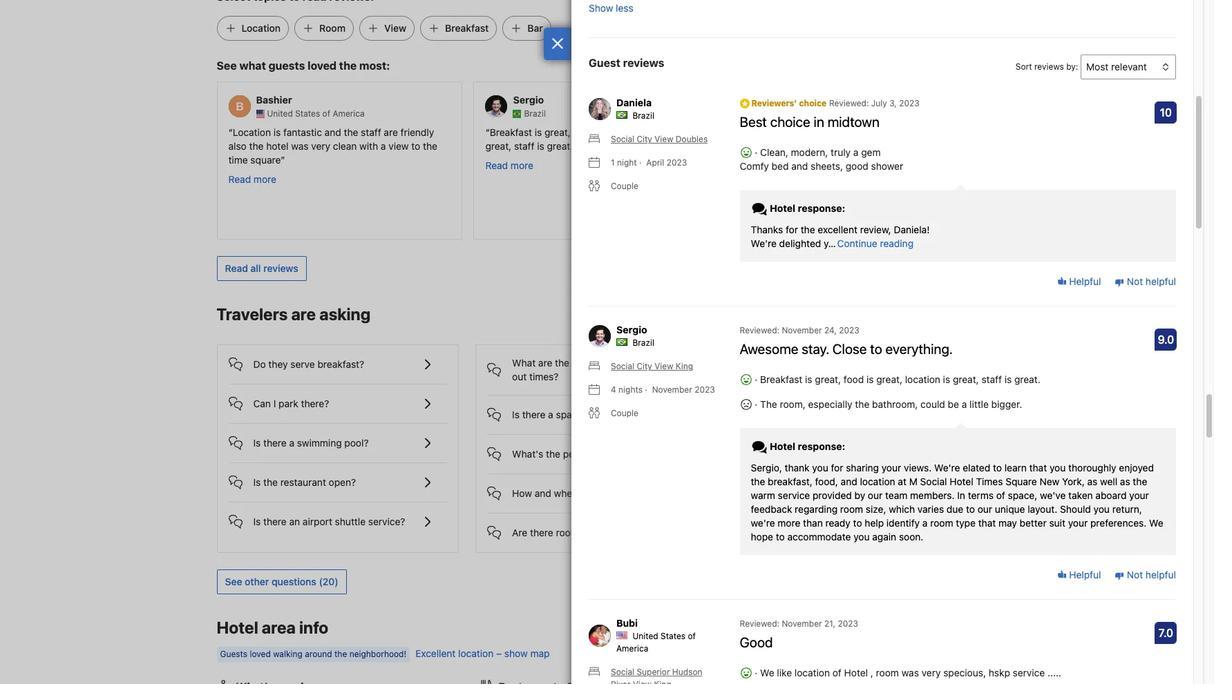 Task type: vqa. For each thing, say whether or not it's contained in the screenshot.
middle miles
no



Task type: locate. For each thing, give the bounding box(es) containing it.
was inside list of reviews region
[[902, 668, 919, 680]]

breakfast
[[445, 22, 489, 34], [490, 126, 532, 138], [760, 374, 803, 386]]

· for · breakfast is great, food is great, location is great, staff is great.
[[755, 374, 758, 386]]

1 vertical spatial view
[[389, 140, 409, 152]]

what's the pet policy?
[[512, 448, 612, 460]]

united inside this is a carousel with rotating slides. it displays featured reviews of the property. use the next and previous buttons to navigate. "region"
[[267, 108, 293, 119]]

2 vertical spatial staff
[[982, 374, 1002, 386]]

not helpful button for sergio
[[1115, 569, 1176, 582]]

are there rooms with a hot tub? button
[[487, 514, 706, 542]]

service inside "" i liked the view from my room to the times square, the balcony, and the service at the bar."
[[871, 140, 904, 152]]

as right well
[[1120, 476, 1131, 488]]

united states of america inside this is a carousel with rotating slides. it displays featured reviews of the property. use the next and previous buttons to navigate. "region"
[[267, 108, 365, 119]]

1 vertical spatial choice
[[770, 114, 811, 130]]

1 vertical spatial november
[[652, 385, 692, 396]]

0 vertical spatial choice
[[799, 98, 827, 109]]

is down out on the bottom left of page
[[512, 409, 520, 421]]

1 as from the left
[[1088, 476, 1098, 488]]

is up the other
[[253, 516, 261, 528]]

1 not from the top
[[1127, 276, 1143, 287]]

1 horizontal spatial united
[[633, 632, 659, 642]]

of inside united states of america
[[688, 632, 696, 642]]

was right ","
[[902, 668, 919, 680]]

preferences.
[[1091, 518, 1147, 530]]

read more button for i liked the view from my room to the times square, the balcony, and the service at the bar.
[[743, 159, 791, 173]]

staff up little
[[982, 374, 1002, 386]]

are inside what are the check-in and check- out times?
[[538, 357, 553, 369]]

1 vertical spatial helpful
[[1067, 569, 1101, 581]]

sergio inside this is a carousel with rotating slides. it displays featured reviews of the property. use the next and previous buttons to navigate. "region"
[[513, 94, 544, 106]]

2 couple from the top
[[611, 409, 639, 419]]

reviews for guest
[[623, 57, 665, 69]]

0 vertical spatial view
[[793, 126, 813, 138]]

night
[[617, 158, 637, 168]]

is the restaurant open?
[[253, 477, 356, 488]]

they
[[268, 358, 288, 370]]

pool?
[[345, 437, 369, 449]]

2 horizontal spatial "
[[743, 126, 747, 138]]

are for what are the check-in and check- out times?
[[538, 357, 553, 369]]

1 horizontal spatial read more
[[486, 159, 534, 171]]

was
[[291, 140, 309, 152], [902, 668, 919, 680]]

location inside sergio, thank you for sharing your views. we're elated to learn that you thoroughly enjoyed the breakfast, food, and location at m social hotel times square new york, as well as the warm service provided by our team members. in terms of space, we've taken aboard your feedback regarding room size, which varies due to our unique layout. should you return, we're more than ready to help identify a room type that may better suit your preferences. we hope to accommodate you again soon.
[[860, 476, 896, 488]]

a down "varies"
[[923, 518, 928, 530]]

1 hotel response: from the top
[[768, 203, 846, 214]]

helpful for daniela
[[1146, 276, 1176, 287]]

gem
[[861, 147, 881, 159]]

4 nights · november 2023
[[611, 385, 715, 396]]

0 vertical spatial very
[[311, 140, 330, 152]]

helpful button
[[1057, 275, 1101, 289], [1057, 569, 1101, 582]]

0 vertical spatial your
[[882, 463, 902, 474]]

3,
[[890, 98, 897, 109]]

scored 10 element
[[1155, 102, 1177, 124]]

0 vertical spatial for
[[786, 224, 798, 236]]

2 check- from the left
[[633, 357, 664, 369]]

great,
[[545, 126, 571, 138], [606, 126, 632, 138], [486, 140, 512, 152], [815, 374, 841, 386], [877, 374, 903, 386], [953, 374, 979, 386]]

0 horizontal spatial read more
[[228, 173, 276, 185]]

0 vertical spatial united states of america
[[267, 108, 365, 119]]

1 vertical spatial united
[[633, 632, 659, 642]]

there for is there an airport shuttle service?
[[263, 516, 287, 528]]

1 not helpful button from the top
[[1115, 275, 1176, 289]]

view
[[384, 22, 407, 34], [655, 134, 674, 145], [655, 362, 674, 372], [633, 680, 652, 685]]

with right rooms at the bottom left of page
[[587, 527, 605, 539]]

0 horizontal spatial breakfast
[[445, 22, 489, 34]]

0 vertical spatial was
[[291, 140, 309, 152]]

read inside button
[[225, 262, 248, 274]]

we're inside sergio, thank you for sharing your views. we're elated to learn that you thoroughly enjoyed the breakfast, food, and location at m social hotel times square new york, as well as the warm service provided by our team members. in terms of space, we've taken aboard your feedback regarding room size, which varies due to our unique layout. should you return, we're more than ready to help identify a room type that may better suit your preferences. we hope to accommodate you again soon.
[[935, 463, 960, 474]]

1 vertical spatial king
[[654, 680, 672, 685]]

brazil for daniela
[[633, 111, 655, 121]]

more down brazil icon
[[511, 159, 534, 171]]

1 horizontal spatial "
[[572, 140, 576, 152]]

1 horizontal spatial sergio
[[617, 324, 647, 336]]

how and when do i pay?
[[512, 488, 621, 499]]

1 vertical spatial "
[[281, 154, 285, 166]]

well
[[1100, 476, 1118, 488]]

sergio, thank you for sharing your views. we're elated to learn that you thoroughly enjoyed the breakfast, food, and location at m social hotel times square new york, as well as the warm service provided by our team members. in terms of space, we've taken aboard your feedback regarding room size, which varies due to our unique layout. should you return, we're more than ready to help identify a room type that may better suit your preferences. we hope to accommodate you again soon.
[[751, 463, 1164, 544]]

1 horizontal spatial our
[[978, 504, 993, 516]]

1 vertical spatial sergio
[[617, 324, 647, 336]]

· for ·
[[752, 147, 760, 159]]

helpful up 9.0
[[1146, 276, 1176, 287]]

not helpful for sergio
[[1125, 569, 1176, 581]]

july
[[872, 98, 887, 109]]

what's the pet policy? button
[[487, 435, 706, 463]]

reviews right all on the left of the page
[[263, 262, 298, 274]]

brazil right brazil icon
[[524, 108, 546, 119]]

read
[[486, 159, 508, 171], [743, 159, 765, 171], [228, 173, 251, 185], [225, 262, 248, 274]]

2 " from the left
[[486, 126, 490, 138]]

location right "like"
[[795, 668, 830, 680]]

united states of america inside list of reviews region
[[617, 632, 696, 655]]

hotel response: for daniela
[[768, 203, 846, 214]]

scored 9.0 element
[[1155, 329, 1177, 351]]

square,
[[743, 140, 776, 152]]

location
[[635, 126, 670, 138], [905, 374, 941, 386], [860, 476, 896, 488], [795, 668, 830, 680]]

0 horizontal spatial great.
[[547, 140, 572, 152]]

travelers
[[217, 305, 288, 324]]

0 horizontal spatial america
[[333, 108, 365, 119]]

1 helpful from the top
[[1067, 276, 1101, 287]]

1 vertical spatial very
[[922, 668, 941, 680]]

america inside united states of america
[[617, 644, 649, 655]]

an for airport
[[289, 516, 300, 528]]

a up 'good'
[[854, 147, 859, 159]]

0 horizontal spatial in
[[603, 357, 611, 369]]

to down friendly
[[412, 140, 420, 152]]

2 horizontal spatial staff
[[982, 374, 1002, 386]]

read more for location is fantastic and the staff are friendly also the hotel was very clean with a view to the time square
[[228, 173, 276, 185]]

2 hotel response: from the top
[[768, 441, 846, 453]]

1 " from the left
[[228, 126, 233, 138]]

0 vertical spatial that
[[1030, 463, 1047, 474]]

scored 7.0 element
[[1155, 623, 1177, 645]]

hotel up thank
[[770, 441, 796, 453]]

there right 'are'
[[530, 527, 553, 539]]

" for location is fantastic and the staff are friendly also the hotel was very clean with a view to the time square
[[228, 126, 233, 138]]

service inside sergio, thank you for sharing your views. we're elated to learn that you thoroughly enjoyed the breakfast, food, and location at m social hotel times square new york, as well as the warm service provided by our team members. in terms of space, we've taken aboard your feedback regarding room size, which varies due to our unique layout. should you return, we're more than ready to help identify a room type that may better suit your preferences. we hope to accommodate you again soon.
[[778, 490, 810, 502]]

social for sergio
[[611, 362, 635, 372]]

helpful button for sergio
[[1057, 569, 1101, 582]]

0 vertical spatial response:
[[798, 203, 846, 214]]

is inside "is there a swimming pool?" button
[[253, 437, 261, 449]]

in inside what are the check-in and check- out times?
[[603, 357, 611, 369]]

to
[[880, 126, 889, 138], [412, 140, 420, 152], [870, 342, 882, 358], [993, 463, 1002, 474], [876, 482, 885, 493], [966, 504, 975, 516], [853, 518, 862, 530], [776, 532, 785, 544]]

king up the 4 nights · november 2023 on the right of page
[[676, 362, 693, 372]]

2 not helpful from the top
[[1125, 569, 1176, 581]]

1 helpful from the top
[[1146, 276, 1176, 287]]

there left the 'airport'
[[263, 516, 287, 528]]

1 horizontal spatial view
[[793, 126, 813, 138]]

1 vertical spatial at
[[898, 476, 907, 488]]

2023
[[899, 98, 920, 109], [667, 158, 687, 168], [839, 326, 860, 336], [695, 385, 715, 396], [838, 620, 858, 630]]

by
[[855, 490, 866, 502]]

we left "like"
[[760, 668, 775, 680]]

most
[[888, 482, 910, 493]]

" for breakfast is great, food is great, location is great, staff is great.
[[486, 126, 490, 138]]

1 vertical spatial reviewed:
[[740, 326, 780, 336]]

still
[[814, 405, 839, 421]]

the down enjoyed
[[1133, 476, 1148, 488]]

1 horizontal spatial are
[[384, 126, 398, 138]]

excellent
[[818, 224, 858, 236]]

read more button down square in the top of the page
[[228, 173, 276, 186]]

see left what
[[217, 59, 237, 72]]

choice down reviewers' choice
[[770, 114, 811, 130]]

0 vertical spatial america
[[333, 108, 365, 119]]

staff for · breakfast is great, food is great, location is great, staff is great.
[[982, 374, 1002, 386]]

room inside "" i liked the view from my room to the times square, the balcony, and the service at the bar."
[[855, 126, 878, 138]]

ask
[[822, 446, 839, 457]]

helpful for sergio
[[1146, 569, 1176, 581]]

brazil image
[[513, 110, 522, 118]]

" inside "" i liked the view from my room to the times square, the balcony, and the service at the bar."
[[743, 126, 747, 138]]

thanks
[[751, 224, 783, 236]]

brazil for sergio
[[633, 338, 655, 349]]

0 horizontal spatial check-
[[572, 357, 603, 369]]

times
[[909, 126, 933, 138]]

2 vertical spatial breakfast
[[760, 374, 803, 386]]

states inside united states of america
[[661, 632, 686, 642]]

do they serve breakfast?
[[253, 358, 364, 370]]

america
[[333, 108, 365, 119], [617, 644, 649, 655]]

0 vertical spatial king
[[676, 362, 693, 372]]

the down friendly
[[423, 140, 438, 152]]

1 horizontal spatial service
[[871, 140, 904, 152]]

very left specious,
[[922, 668, 941, 680]]

to inside "" i liked the view from my room to the times square, the balcony, and the service at the bar."
[[880, 126, 889, 138]]

be
[[948, 399, 959, 411]]

the inside what are the check-in and check- out times?
[[555, 357, 570, 369]]

sharing
[[846, 463, 879, 474]]

social inside social superior hudson river view king
[[611, 668, 635, 678]]

0 vertical spatial food
[[573, 126, 594, 138]]

soon.
[[899, 532, 924, 544]]

a right be at the bottom right of page
[[962, 399, 967, 411]]

0 horizontal spatial sergio
[[513, 94, 544, 106]]

breakfast left bar
[[445, 22, 489, 34]]

1 vertical spatial breakfast
[[490, 126, 532, 138]]

more inside sergio, thank you for sharing your views. we're elated to learn that you thoroughly enjoyed the breakfast, food, and location at m social hotel times square new york, as well as the warm service provided by our team members. in terms of space, we've taken aboard your feedback regarding room size, which varies due to our unique layout. should you return, we're more than ready to help identify a room type that may better suit your preferences. we hope to accommodate you again soon.
[[778, 518, 801, 530]]

1 vertical spatial with
[[587, 527, 605, 539]]

states up hudson
[[661, 632, 686, 642]]

is inside is there a spa? button
[[512, 409, 520, 421]]

view down friendly
[[389, 140, 409, 152]]

warm
[[751, 490, 775, 502]]

0 horizontal spatial "
[[281, 154, 285, 166]]

reviews for sort
[[1035, 62, 1064, 72]]

0 horizontal spatial united
[[267, 108, 293, 119]]

couple down night at the top right of the page
[[611, 181, 639, 192]]

sergio inside list of reviews region
[[617, 324, 647, 336]]

very down fantastic
[[311, 140, 330, 152]]

1 horizontal spatial staff
[[514, 140, 535, 152]]

king
[[676, 362, 693, 372], [654, 680, 672, 685]]

1 couple from the top
[[611, 181, 639, 192]]

return,
[[1113, 504, 1142, 516]]

the inside thanks for the excellent review, daniela! we're delighted y…
[[801, 224, 815, 236]]

1 horizontal spatial food
[[844, 374, 864, 386]]

are left asking
[[291, 305, 316, 324]]

0 horizontal spatial with
[[359, 140, 378, 152]]

at inside sergio, thank you for sharing your views. we're elated to learn that you thoroughly enjoyed the breakfast, food, and location at m social hotel times square new york, as well as the warm service provided by our team members. in terms of space, we've taken aboard your feedback regarding room size, which varies due to our unique layout. should you return, we're more than ready to help identify a room type that may better suit your preferences. we hope to accommodate you again soon.
[[898, 476, 907, 488]]

at down times
[[906, 140, 915, 152]]

see other questions (20) button
[[217, 570, 347, 595]]

1 vertical spatial in
[[603, 357, 611, 369]]

info
[[299, 618, 328, 638]]

food inside " breakfast is great, food is great, location is great, staff is great.
[[573, 126, 594, 138]]

0 vertical spatial not helpful
[[1125, 276, 1176, 287]]

read more button down brazil icon
[[486, 159, 534, 173]]

2 helpful from the top
[[1146, 569, 1176, 581]]

1 not helpful from the top
[[1125, 276, 1176, 287]]

0 horizontal spatial an
[[289, 516, 300, 528]]

1 horizontal spatial we're
[[935, 463, 960, 474]]

the right loved
[[339, 59, 357, 72]]

we've
[[1040, 490, 1066, 502]]

helpful up scored 7.0 element
[[1146, 569, 1176, 581]]

at left m
[[898, 476, 907, 488]]

2 not helpful button from the top
[[1115, 569, 1176, 582]]

1 vertical spatial for
[[831, 463, 844, 474]]

accommodate
[[788, 532, 851, 544]]

good
[[846, 161, 869, 172]]

better
[[1020, 518, 1047, 530]]

we inside sergio, thank you for sharing your views. we're elated to learn that you thoroughly enjoyed the breakfast, food, and location at m social hotel times square new york, as well as the warm service provided by our team members. in terms of space, we've taken aboard your feedback regarding room size, which varies due to our unique layout. should you return, we're more than ready to help identify a room type that may better suit your preferences. we hope to accommodate you again soon.
[[1150, 518, 1164, 530]]

2 response: from the top
[[798, 441, 846, 453]]

we're down thanks
[[751, 238, 777, 250]]

read more button for breakfast is great, food is great, location is great, staff is great.
[[486, 159, 534, 173]]

0 horizontal spatial reviews
[[263, 262, 298, 274]]

breakfast inside list of reviews region
[[760, 374, 803, 386]]

and inside sergio, thank you for sharing your views. we're elated to learn that you thoroughly enjoyed the breakfast, food, and location at m social hotel times square new york, as well as the warm service provided by our team members. in terms of space, we've taken aboard your feedback regarding room size, which varies due to our unique layout. should you return, we're more than ready to help identify a room type that may better suit your preferences. we hope to accommodate you again soon.
[[841, 476, 858, 488]]

breakfast inside " breakfast is great, food is great, location is great, staff is great.
[[490, 126, 532, 138]]

staff for " breakfast is great, food is great, location is great, staff is great.
[[514, 140, 535, 152]]

2 horizontal spatial service
[[1013, 668, 1045, 680]]

2 horizontal spatial read more
[[743, 159, 791, 171]]

questions left (20)
[[272, 576, 316, 588]]

reviewed: up good
[[740, 620, 780, 630]]

helpful
[[1146, 276, 1176, 287], [1146, 569, 1176, 581]]

more for location is fantastic and the staff are friendly also the hotel was very clean with a view to the time square
[[254, 173, 276, 185]]

united states of america up fantastic
[[267, 108, 365, 119]]

is for is the restaurant open?
[[253, 477, 261, 488]]

food for "
[[573, 126, 594, 138]]

0 vertical spatial november
[[782, 326, 822, 336]]

9.0
[[1158, 334, 1174, 347]]

1 vertical spatial questions
[[272, 576, 316, 588]]

november for awesome stay. close to everything.
[[782, 326, 822, 336]]

at
[[906, 140, 915, 152], [898, 476, 907, 488]]

the down israel image
[[776, 126, 790, 138]]

· left "like"
[[755, 668, 758, 680]]

1 horizontal spatial as
[[1120, 476, 1131, 488]]

not for daniela
[[1127, 276, 1143, 287]]

a inside sergio, thank you for sharing your views. we're elated to learn that you thoroughly enjoyed the breakfast, food, and location at m social hotel times square new york, as well as the warm service provided by our team members. in terms of space, we've taken aboard your feedback regarding room size, which varies due to our unique layout. should you return, we're more than ready to help identify a room type that may better suit your preferences. we hope to accommodate you again soon.
[[923, 518, 928, 530]]

" location is fantastic and the staff are friendly also the hotel was very clean with a view to the time square
[[228, 126, 438, 166]]

view inside " location is fantastic and the staff are friendly also the hotel was very clean with a view to the time square
[[389, 140, 409, 152]]

city up 1 night · april 2023
[[637, 134, 652, 145]]

in inside list of reviews region
[[814, 114, 824, 130]]

1 vertical spatial great.
[[1015, 374, 1041, 386]]

1 horizontal spatial very
[[922, 668, 941, 680]]

specious,
[[944, 668, 986, 680]]

reviewed: up midtown
[[829, 98, 869, 109]]

the inside 'button'
[[263, 477, 278, 488]]

ready
[[826, 518, 851, 530]]

good
[[740, 635, 773, 651]]

location inside " breakfast is great, food is great, location is great, staff is great.
[[635, 126, 670, 138]]

airport
[[303, 516, 332, 528]]

y…
[[824, 238, 836, 250]]

states inside this is a carousel with rotating slides. it displays featured reviews of the property. use the next and previous buttons to navigate. "region"
[[295, 108, 320, 119]]

stay.
[[802, 342, 829, 358]]

· down awesome
[[755, 374, 758, 386]]

guest reviews
[[589, 57, 665, 69]]

is for is there a spa?
[[512, 409, 520, 421]]

questions up "varies"
[[913, 482, 956, 493]]

nights
[[619, 385, 643, 396]]

november left 21,
[[782, 620, 822, 630]]

is for is there an airport shuttle service?
[[253, 516, 261, 528]]

1 horizontal spatial read more button
[[486, 159, 534, 173]]

i inside "" i liked the view from my room to the times square, the balcony, and the service at the bar."
[[747, 126, 750, 138]]

city up nights
[[637, 362, 652, 372]]

1 vertical spatial helpful
[[1146, 569, 1176, 581]]

of up " location is fantastic and the staff are friendly also the hotel was very clean with a view to the time square
[[323, 108, 330, 119]]

1 horizontal spatial reviews
[[623, 57, 665, 69]]

response: up thank
[[798, 441, 846, 453]]

sergio up brazil icon
[[513, 94, 544, 106]]

food inside list of reviews region
[[844, 374, 864, 386]]

· for · we like location of hotel , room was very specious, hskp service .....
[[755, 668, 758, 680]]

1 horizontal spatial your
[[1068, 518, 1088, 530]]

we're inside thanks for the excellent review, daniela! we're delighted y…
[[751, 238, 777, 250]]

of inside "region"
[[323, 108, 330, 119]]

there inside button
[[522, 409, 546, 421]]

is there a swimming pool?
[[253, 437, 369, 449]]

israel image
[[770, 110, 779, 118]]

staff inside list of reviews region
[[982, 374, 1002, 386]]

to up gem
[[880, 126, 889, 138]]

enjoyed
[[1119, 463, 1154, 474]]

" inside " location is fantastic and the staff are friendly also the hotel was very clean with a view to the time square
[[228, 126, 233, 138]]

reviews inside button
[[263, 262, 298, 274]]

1 helpful button from the top
[[1057, 275, 1101, 289]]

0 vertical spatial we're
[[751, 238, 777, 250]]

is left 'restaurant'
[[253, 477, 261, 488]]

0 horizontal spatial read more button
[[228, 173, 276, 186]]

sergio
[[513, 94, 544, 106], [617, 324, 647, 336]]

with
[[359, 140, 378, 152], [587, 527, 605, 539]]

1 vertical spatial location
[[233, 126, 271, 138]]

2 helpful from the top
[[1067, 569, 1101, 581]]

are left friendly
[[384, 126, 398, 138]]

swimming
[[297, 437, 342, 449]]

1 horizontal spatial great.
[[1015, 374, 1041, 386]]

hotel response: up delighted
[[768, 203, 846, 214]]

identify
[[887, 518, 920, 530]]

1 vertical spatial are
[[291, 305, 316, 324]]

2 as from the left
[[1120, 476, 1131, 488]]

and right how
[[535, 488, 551, 499]]

7.0
[[1159, 628, 1174, 640]]

1 horizontal spatial was
[[902, 668, 919, 680]]

2 horizontal spatial i
[[747, 126, 750, 138]]

choice
[[799, 98, 827, 109], [770, 114, 811, 130]]

2 city from the top
[[637, 362, 652, 372]]

great. inside " breakfast is great, food is great, location is great, staff is great.
[[547, 140, 572, 152]]

superior
[[637, 668, 670, 678]]

see inside see other questions (20) button
[[225, 576, 242, 588]]

is inside is the restaurant open? 'button'
[[253, 477, 261, 488]]

1 vertical spatial our
[[978, 504, 993, 516]]

help
[[865, 518, 884, 530]]

1 horizontal spatial questions
[[913, 482, 956, 493]]

breakfast up "room,"
[[760, 374, 803, 386]]

we right preferences.
[[1150, 518, 1164, 530]]

is inside is there an airport shuttle service? button
[[253, 516, 261, 528]]

2 vertical spatial reviewed:
[[740, 620, 780, 630]]

0 horizontal spatial service
[[778, 490, 810, 502]]

and inside "" i liked the view from my room to the times square, the balcony, and the service at the bar."
[[835, 140, 852, 152]]

reviewed: for good
[[740, 620, 780, 630]]

0 horizontal spatial food
[[573, 126, 594, 138]]

social up night at the top right of the page
[[611, 134, 635, 145]]

with inside " location is fantastic and the staff are friendly also the hotel was very clean with a view to the time square
[[359, 140, 378, 152]]

0 vertical spatial helpful
[[1146, 276, 1176, 287]]

2 horizontal spatial breakfast
[[760, 374, 803, 386]]

"
[[228, 126, 233, 138], [486, 126, 490, 138], [743, 126, 747, 138]]

hskp
[[989, 668, 1010, 680]]

hotel inside sergio, thank you for sharing your views. we're elated to learn that you thoroughly enjoyed the breakfast, food, and location at m social hotel times square new york, as well as the warm service provided by our team members. in terms of space, we've taken aboard your feedback regarding room size, which varies due to our unique layout. should you return, we're more than ready to help identify a room type that may better suit your preferences. we hope to accommodate you again soon.
[[950, 476, 974, 488]]

to right hope in the bottom right of the page
[[776, 532, 785, 544]]

0 vertical spatial helpful
[[1067, 276, 1101, 287]]

0 vertical spatial hotel response:
[[768, 203, 846, 214]]

0 vertical spatial states
[[295, 108, 320, 119]]

helpful for sergio
[[1067, 569, 1101, 581]]

social up members.
[[920, 476, 947, 488]]

united states of america up superior
[[617, 632, 696, 655]]

show less
[[589, 2, 634, 14]]

you down help
[[854, 532, 870, 544]]

you down the aboard
[[1094, 504, 1110, 516]]

the left 'restaurant'
[[263, 477, 278, 488]]

0 vertical spatial breakfast
[[445, 22, 489, 34]]

brazil up social city view king link
[[633, 338, 655, 349]]

social up river
[[611, 668, 635, 678]]

1 vertical spatial couple
[[611, 409, 639, 419]]

an inside button
[[289, 516, 300, 528]]

read more button for location is fantastic and the staff are friendly also the hotel was very clean with a view to the time square
[[228, 173, 276, 186]]

close
[[833, 342, 867, 358]]

2 not from the top
[[1127, 569, 1143, 581]]

at inside "" i liked the view from my room to the times square, the balcony, and the service at the bar."
[[906, 140, 915, 152]]

0 horizontal spatial i
[[274, 398, 276, 410]]

states up fantastic
[[295, 108, 320, 119]]

united down the bubi
[[633, 632, 659, 642]]

what
[[239, 59, 266, 72]]

you up new
[[1050, 463, 1066, 474]]

with inside are there rooms with a hot tub? button
[[587, 527, 605, 539]]

should
[[1060, 504, 1091, 516]]

read for location is fantastic and the staff are friendly also the hotel was very clean with a view to the time square
[[228, 173, 251, 185]]

read more for i liked the view from my room to the times square, the balcony, and the service at the bar.
[[743, 159, 791, 171]]

staff inside " breakfast is great, food is great, location is great, staff is great.
[[514, 140, 535, 152]]

for inside sergio, thank you for sharing your views. we're elated to learn that you thoroughly enjoyed the breakfast, food, and location at m social hotel times square new york, as well as the warm service provided by our team members. in terms of space, we've taken aboard your feedback regarding room size, which varies due to our unique layout. should you return, we're more than ready to help identify a room type that may better suit your preferences. we hope to accommodate you again soon.
[[831, 463, 844, 474]]

0 vertical spatial not helpful button
[[1115, 275, 1176, 289]]

location up also
[[233, 126, 271, 138]]

1 city from the top
[[637, 134, 652, 145]]

very inside list of reviews region
[[922, 668, 941, 680]]

1 horizontal spatial america
[[617, 644, 649, 655]]

helpful button for daniela
[[1057, 275, 1101, 289]]

hotel up in at bottom right
[[950, 476, 974, 488]]

0 horizontal spatial king
[[654, 680, 672, 685]]

1 horizontal spatial breakfast
[[490, 126, 532, 138]]

1 response: from the top
[[798, 203, 846, 214]]

america up clean
[[333, 108, 365, 119]]

reviews right guest
[[623, 57, 665, 69]]

not helpful up 9.0
[[1125, 276, 1176, 287]]

view down superior
[[633, 680, 652, 685]]

helpful
[[1067, 276, 1101, 287], [1067, 569, 1101, 581]]

an
[[796, 482, 806, 493], [289, 516, 300, 528]]

your up return,
[[1130, 490, 1149, 502]]

" inside " breakfast is great, food is great, location is great, staff is great.
[[486, 126, 490, 138]]

of inside sergio, thank you for sharing your views. we're elated to learn that you thoroughly enjoyed the breakfast, food, and location at m social hotel times square new york, as well as the warm service provided by our team members. in terms of space, we've taken aboard your feedback regarding room size, which varies due to our unique layout. should you return, we're more than ready to help identify a room type that may better suit your preferences. we hope to accommodate you again soon.
[[997, 490, 1006, 502]]

social inside social city view king link
[[611, 362, 635, 372]]

that
[[1030, 463, 1047, 474], [979, 518, 996, 530]]

read more down clean,
[[743, 159, 791, 171]]

list of reviews region
[[581, 80, 1185, 685]]

there?
[[301, 398, 329, 410]]

3 " from the left
[[743, 126, 747, 138]]

i for "
[[747, 126, 750, 138]]

helpful for daniela
[[1067, 276, 1101, 287]]

november for good
[[782, 620, 822, 630]]

1 horizontal spatial with
[[587, 527, 605, 539]]

food,
[[815, 476, 838, 488]]

social inside social city view doubles link
[[611, 134, 635, 145]]

service left .....
[[1013, 668, 1045, 680]]

daniela
[[617, 97, 652, 109]]

great. inside list of reviews region
[[1015, 374, 1041, 386]]

our down terms
[[978, 504, 993, 516]]

what's
[[512, 448, 544, 460]]

check- up is there a spa? button
[[572, 357, 603, 369]]

more for breakfast is great, food is great, location is great, staff is great.
[[511, 159, 534, 171]]

0 vertical spatial reviewed:
[[829, 98, 869, 109]]

the up delighted
[[801, 224, 815, 236]]

social up nights
[[611, 362, 635, 372]]

food
[[573, 126, 594, 138], [844, 374, 864, 386]]

king down superior
[[654, 680, 672, 685]]

as down thoroughly
[[1088, 476, 1098, 488]]

questions inside button
[[272, 576, 316, 588]]

2 helpful button from the top
[[1057, 569, 1101, 582]]

social for bubi
[[611, 668, 635, 678]]

i left liked
[[747, 126, 750, 138]]

i right can on the bottom
[[274, 398, 276, 410]]

2023 for reviewed: november 21, 2023
[[838, 620, 858, 630]]

reviewed: up awesome
[[740, 326, 780, 336]]

pay?
[[600, 488, 621, 499]]

city
[[637, 134, 652, 145], [637, 362, 652, 372]]

room down "by"
[[840, 504, 863, 516]]

hotel left area
[[217, 618, 258, 638]]

0 vertical spatial questions
[[913, 482, 956, 493]]

not helpful button up 9.0
[[1115, 275, 1176, 289]]



Task type: describe. For each thing, give the bounding box(es) containing it.
the right especially
[[855, 399, 870, 411]]

of left ","
[[833, 668, 842, 680]]

0 vertical spatial location
[[242, 22, 281, 34]]

read more for breakfast is great, food is great, location is great, staff is great.
[[486, 159, 534, 171]]

· we like location of hotel , room was very specious, hskp service .....
[[752, 668, 1062, 680]]

the left pet
[[546, 448, 561, 460]]

close image
[[552, 38, 564, 49]]

staff inside " location is fantastic and the staff are friendly also the hotel was very clean with a view to the time square
[[361, 126, 381, 138]]

1 horizontal spatial i
[[595, 488, 597, 499]]

is for is there a swimming pool?
[[253, 437, 261, 449]]

2 vertical spatial your
[[1068, 518, 1088, 530]]

the up 'good'
[[854, 140, 869, 152]]

like
[[777, 668, 792, 680]]

very inside " location is fantastic and the staff are friendly also the hotel was very clean with a view to the time square
[[311, 140, 330, 152]]

and inside button
[[535, 488, 551, 499]]

is there a spa?
[[512, 409, 577, 421]]

learn
[[1005, 463, 1027, 474]]

friendly
[[401, 126, 434, 138]]

how and when do i pay? button
[[487, 475, 706, 502]]

0 horizontal spatial your
[[882, 463, 902, 474]]

couple for daniela
[[611, 181, 639, 192]]

sort
[[1016, 62, 1032, 72]]

comfy
[[740, 161, 769, 172]]

bathroom,
[[872, 399, 918, 411]]

are for travelers are asking
[[291, 305, 316, 324]]

times?
[[529, 371, 559, 383]]

show less button
[[589, 0, 634, 21]]

" i liked the view from my room to the times square, the balcony, and the service at the bar.
[[743, 126, 950, 152]]

· for · the room, especially the bathroom, could be a little bigger.
[[755, 399, 758, 411]]

view inside social superior hudson river view king
[[633, 680, 652, 685]]

doubles
[[676, 134, 708, 145]]

hotel up thanks
[[770, 203, 796, 214]]

when
[[554, 488, 578, 499]]

bed
[[772, 161, 789, 172]]

not helpful for daniela
[[1125, 276, 1176, 287]]

still looking?
[[814, 405, 897, 421]]

the down times
[[917, 140, 932, 152]]

not for sergio
[[1127, 569, 1143, 581]]

to left help
[[853, 518, 862, 530]]

2023 for reviewed: july 3, 2023
[[899, 98, 920, 109]]

response: for daniela
[[798, 203, 846, 214]]

response: for sergio
[[798, 441, 846, 453]]

24,
[[825, 326, 837, 336]]

new
[[1040, 476, 1060, 488]]

everything.
[[886, 342, 953, 358]]

read for i liked the view from my room to the times square, the balcony, and the service at the bar.
[[743, 159, 765, 171]]

the left times
[[892, 126, 906, 138]]

sergio,
[[751, 463, 782, 474]]

there for are there rooms with a hot tub?
[[530, 527, 553, 539]]

great. for " breakfast is great, food is great, location is great, staff is great.
[[547, 140, 572, 152]]

can i park there?
[[253, 398, 329, 410]]

breakfast for · breakfast is great, food is great, location is great, staff is great.
[[760, 374, 803, 386]]

provided
[[813, 490, 852, 502]]

to left team
[[876, 482, 885, 493]]

0 vertical spatial our
[[868, 490, 883, 502]]

guest
[[589, 57, 621, 69]]

read for breakfast is great, food is great, location is great, staff is great.
[[486, 159, 508, 171]]

2023 for reviewed: november 24, 2023
[[839, 326, 860, 336]]

2 vertical spatial we
[[760, 668, 775, 680]]

are
[[512, 527, 528, 539]]

view up the 4 nights · november 2023 on the right of page
[[655, 362, 674, 372]]

in
[[958, 490, 966, 502]]

ask a question button
[[814, 439, 898, 464]]

location up could at the right bottom
[[905, 374, 941, 386]]

hotel response: for sergio
[[768, 441, 846, 453]]

great. for · breakfast is great, food is great, location is great, staff is great.
[[1015, 374, 1041, 386]]

what are the check-in and check- out times?
[[512, 357, 664, 383]]

and inside " location is fantastic and the staff are friendly also the hotel was very clean with a view to the time square
[[325, 126, 341, 138]]

room down "varies"
[[931, 518, 954, 530]]

this is a carousel with rotating slides. it displays featured reviews of the property. use the next and previous buttons to navigate. region
[[206, 76, 988, 245]]

view up april
[[655, 134, 674, 145]]

(20)
[[319, 576, 339, 588]]

1 night · april 2023
[[611, 158, 687, 168]]

city for sergio
[[637, 362, 652, 372]]

to up type
[[966, 504, 975, 516]]

" breakfast is great, food is great, location is great, staff is great.
[[486, 126, 680, 152]]

a right ask
[[842, 446, 847, 457]]

also
[[228, 140, 247, 152]]

location inside " location is fantastic and the staff are friendly also the hotel was very clean with a view to the time square
[[233, 126, 271, 138]]

thoroughly
[[1069, 463, 1117, 474]]

a left hot
[[608, 527, 613, 539]]

choice for best
[[770, 114, 811, 130]]

what are the check-in and check- out times? button
[[487, 345, 706, 384]]

america inside this is a carousel with rotating slides. it displays featured reviews of the property. use the next and previous buttons to navigate. "region"
[[333, 108, 365, 119]]

breakfast for " breakfast is great, food is great, location is great, staff is great.
[[490, 126, 532, 138]]

layout.
[[1028, 504, 1058, 516]]

there for is there a swimming pool?
[[263, 437, 287, 449]]

· right night at the top right of the page
[[639, 158, 642, 168]]

continue reading link
[[837, 237, 914, 251]]

to right close
[[870, 342, 882, 358]]

for inside thanks for the excellent review, daniela! we're delighted y…
[[786, 224, 798, 236]]

the up bed
[[778, 140, 793, 152]]

king inside social superior hudson river view king
[[654, 680, 672, 685]]

social city view doubles
[[611, 134, 708, 145]]

reviewed: for awesome stay. close to everything.
[[740, 326, 780, 336]]

brazil inside this is a carousel with rotating slides. it displays featured reviews of the property. use the next and previous buttons to navigate. "region"
[[524, 108, 546, 119]]

sergio for bashier
[[513, 94, 544, 106]]

bar.
[[934, 140, 950, 152]]

aboard
[[1096, 490, 1127, 502]]

0 horizontal spatial that
[[979, 518, 996, 530]]

social for daniela
[[611, 134, 635, 145]]

united inside list of reviews region
[[633, 632, 659, 642]]

york,
[[1062, 476, 1085, 488]]

you up food,
[[812, 463, 829, 474]]

square
[[1006, 476, 1037, 488]]

do
[[253, 358, 266, 370]]

guy
[[770, 94, 789, 106]]

the up warm
[[751, 476, 765, 488]]

modern,
[[791, 147, 828, 159]]

midtown
[[828, 114, 880, 130]]

square
[[251, 154, 281, 166]]

.....
[[1048, 668, 1062, 680]]

hotel area info
[[217, 618, 328, 638]]

to up times
[[993, 463, 1002, 474]]

0 vertical spatial we
[[755, 482, 769, 493]]

there for is there a spa?
[[522, 409, 546, 421]]

sheets,
[[811, 161, 843, 172]]

what
[[512, 357, 536, 369]]

looking?
[[842, 405, 897, 421]]

which
[[889, 504, 915, 516]]

a inside " location is fantastic and the staff are friendly also the hotel was very clean with a view to the time square
[[381, 140, 386, 152]]

the up clean
[[344, 126, 358, 138]]

view up most:
[[384, 22, 407, 34]]

an for instant
[[796, 482, 806, 493]]

not helpful button for daniela
[[1115, 275, 1176, 289]]

spa?
[[556, 409, 577, 421]]

reviewed: november 21, 2023
[[740, 620, 858, 630]]

to inside " location is fantastic and the staff are friendly also the hotel was very clean with a view to the time square
[[412, 140, 420, 152]]

than
[[803, 518, 823, 530]]

0 vertical spatial "
[[572, 140, 576, 152]]

is the restaurant open? button
[[228, 464, 447, 491]]

1 horizontal spatial that
[[1030, 463, 1047, 474]]

· right nights
[[645, 385, 648, 396]]

ask a question
[[822, 446, 889, 457]]

2 vertical spatial service
[[1013, 668, 1045, 680]]

was inside " location is fantastic and the staff are friendly also the hotel was very clean with a view to the time square
[[291, 140, 309, 152]]

from
[[815, 126, 836, 138]]

room right ","
[[876, 668, 899, 680]]

and inside what are the check-in and check- out times?
[[613, 357, 630, 369]]

see for see other questions (20)
[[225, 576, 242, 588]]

can i park there? button
[[228, 385, 447, 412]]

are inside " location is fantastic and the staff are friendly also the hotel was very clean with a view to the time square
[[384, 126, 398, 138]]

1
[[611, 158, 615, 168]]

hotel left ","
[[844, 668, 868, 680]]

instant
[[809, 482, 839, 493]]

food for ·
[[844, 374, 864, 386]]

1 check- from the left
[[572, 357, 603, 369]]

times
[[976, 476, 1003, 488]]

elated
[[963, 463, 991, 474]]

time
[[228, 154, 248, 166]]

i for can
[[274, 398, 276, 410]]

see other questions (20)
[[225, 576, 339, 588]]

city for daniela
[[637, 134, 652, 145]]

social city view doubles link
[[589, 134, 708, 146]]

unique
[[995, 504, 1025, 516]]

a inside button
[[548, 409, 554, 421]]

10
[[1160, 107, 1172, 119]]

daniela!
[[894, 224, 930, 236]]

and inside clean, modern, truly a gem comfy bed and sheets, good shower
[[792, 161, 808, 172]]

united states of america image
[[256, 110, 264, 118]]

a inside clean, modern, truly a gem comfy bed and sheets, good shower
[[854, 147, 859, 159]]

1 horizontal spatial king
[[676, 362, 693, 372]]

river
[[611, 680, 631, 685]]

liked
[[752, 126, 773, 138]]

the up square in the top of the page
[[249, 140, 264, 152]]

see what guests loved the most:
[[217, 59, 390, 72]]

sergio for daniela
[[617, 324, 647, 336]]

4
[[611, 385, 616, 396]]

team
[[885, 490, 908, 502]]

continue
[[837, 238, 878, 250]]

can
[[253, 398, 271, 410]]

sort reviews by:
[[1016, 62, 1079, 72]]

tub?
[[633, 527, 653, 539]]

see for see what guests loved the most:
[[217, 59, 237, 72]]

is inside " location is fantastic and the staff are friendly also the hotel was very clean with a view to the time square
[[274, 126, 281, 138]]

social inside sergio, thank you for sharing your views. we're elated to learn that you thoroughly enjoyed the breakfast, food, and location at m social hotel times square new york, as well as the warm service provided by our team members. in terms of space, we've taken aboard your feedback regarding room size, which varies due to our unique layout. should you return, we're more than ready to help identify a room type that may better suit your preferences. we hope to accommodate you again soon.
[[920, 476, 947, 488]]

a left swimming
[[289, 437, 295, 449]]

hot
[[616, 527, 630, 539]]

more for i liked the view from my room to the times square, the balcony, and the service at the bar.
[[768, 159, 791, 171]]

1 vertical spatial your
[[1130, 490, 1149, 502]]

view inside "" i liked the view from my room to the times square, the balcony, and the service at the bar."
[[793, 126, 813, 138]]

choice for reviewers'
[[799, 98, 827, 109]]

couple for sergio
[[611, 409, 639, 419]]



